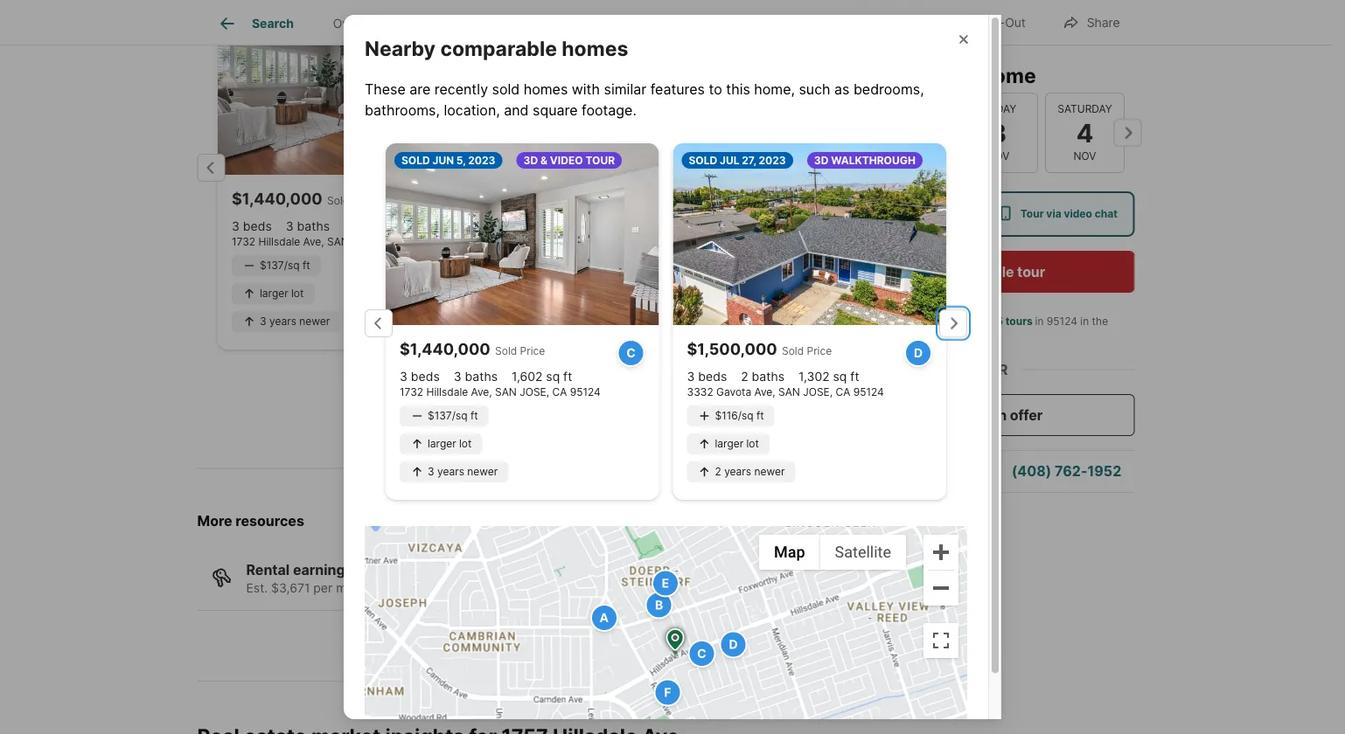 Task type: locate. For each thing, give the bounding box(es) containing it.
2 2023 from the left
[[759, 154, 786, 166]]

tour
[[586, 154, 615, 166]]

0 horizontal spatial 2 years newer
[[565, 316, 635, 329]]

schools
[[698, 16, 744, 31]]

tour
[[897, 208, 919, 220], [1021, 208, 1044, 220]]

previous image
[[854, 119, 882, 147]]

tours
[[1006, 315, 1033, 328]]

in right tours
[[1035, 315, 1044, 328]]

gavota
[[566, 236, 601, 249], [716, 386, 752, 399]]

d right e f
[[729, 638, 738, 653]]

3 inside friday 3 nov
[[990, 117, 1006, 148]]

0 vertical spatial 1,302 sq ft
[[648, 220, 709, 235]]

0 horizontal spatial d
[[729, 638, 738, 653]]

lot
[[292, 288, 304, 301], [596, 288, 609, 301], [459, 438, 472, 451], [747, 438, 759, 451]]

tab list
[[197, 0, 777, 45]]

person
[[933, 208, 968, 220]]

sold
[[328, 195, 350, 208], [632, 195, 654, 208], [495, 345, 517, 357], [782, 345, 804, 357]]

0 horizontal spatial 3 years newer
[[260, 316, 330, 329]]

3 baths inside "nearby comparable homes" dialog
[[454, 369, 498, 384]]

0 vertical spatial 3 baths
[[286, 220, 330, 235]]

on right based
[[419, 582, 433, 597]]

on left map
[[555, 396, 572, 413]]

0 vertical spatial next image
[[806, 154, 834, 182]]

0 horizontal spatial 3332
[[537, 236, 563, 249]]

0 horizontal spatial 1732
[[232, 236, 256, 249]]

$137/sq inside "nearby comparable homes" dialog
[[428, 410, 468, 423]]

1 2023 from the left
[[468, 154, 496, 166]]

3 beds
[[232, 220, 272, 235], [537, 220, 577, 235], [400, 369, 440, 384], [687, 369, 727, 384]]

sale & tax history
[[558, 16, 659, 31]]

1 horizontal spatial 2 baths
[[741, 369, 785, 384]]

comparables
[[464, 396, 552, 413]]

& for video
[[541, 154, 548, 166]]

0 vertical spatial $116/sq ft
[[565, 260, 614, 273]]

2 nov from the left
[[987, 150, 1009, 163]]

homes down tax
[[562, 36, 628, 60]]

0 vertical spatial gavota
[[566, 236, 601, 249]]

this
[[939, 63, 976, 87], [726, 80, 750, 97]]

3 nov from the left
[[1073, 150, 1096, 163]]

2 horizontal spatial nov
[[1073, 150, 1096, 163]]

1 vertical spatial $137/sq ft
[[428, 410, 478, 423]]

home,
[[754, 80, 795, 97]]

3d
[[524, 154, 538, 166], [814, 154, 829, 166]]

1 vertical spatial homes
[[524, 80, 568, 97]]

0 vertical spatial comparable
[[440, 36, 557, 60]]

sold price for $1,440,000
[[495, 345, 545, 357]]

1,602
[[344, 220, 375, 235], [512, 369, 543, 384]]

sold left jul
[[689, 154, 718, 166]]

1 vertical spatial tour
[[1017, 263, 1045, 280]]

&
[[586, 16, 594, 31], [541, 154, 548, 166]]

$1,440,000 inside "nearby comparable homes" dialog
[[400, 340, 490, 359]]

0 horizontal spatial $1,440,000
[[232, 190, 323, 209]]

map
[[774, 544, 805, 562]]

1 vertical spatial c
[[697, 647, 706, 662]]

0 horizontal spatial this
[[726, 80, 750, 97]]

on inside button
[[555, 396, 572, 413]]

3d left walkthrough
[[814, 154, 829, 166]]

1,602 down $1,440,000 sold price
[[344, 220, 375, 235]]

2023 right 27,
[[759, 154, 786, 166]]

1 vertical spatial $116/sq
[[715, 410, 754, 423]]

95124
[[403, 236, 433, 249], [703, 236, 734, 249], [1047, 315, 1078, 328], [570, 386, 601, 399], [853, 386, 884, 399]]

previous image
[[197, 154, 225, 182], [365, 310, 393, 338]]

95124 left 'the' at top
[[1047, 315, 1078, 328]]

1 vertical spatial $137/sq
[[428, 410, 468, 423]]

0 horizontal spatial tour
[[893, 63, 934, 87]]

1 horizontal spatial 1732
[[400, 386, 423, 399]]

tab list containing search
[[197, 0, 777, 45]]

via
[[1046, 208, 1062, 220]]

1 vertical spatial comparable
[[437, 582, 505, 597]]

1 vertical spatial 1,302
[[799, 369, 830, 384]]

nearby comparable homes dialog
[[328, 15, 1002, 735]]

5,
[[456, 154, 466, 166]]

larger lot
[[260, 288, 304, 301], [565, 288, 609, 301], [428, 438, 472, 451], [715, 438, 759, 451]]

1 horizontal spatial sold
[[689, 154, 718, 166]]

ask a question
[[879, 463, 980, 480]]

are
[[410, 80, 431, 97]]

2023 for $1,440,000
[[468, 154, 496, 166]]

3d left the video
[[524, 154, 538, 166]]

1 vertical spatial gavota
[[716, 386, 752, 399]]

1 vertical spatial 1,302 sq ft
[[799, 369, 859, 384]]

a
[[600, 611, 609, 626]]

menu bar containing map
[[759, 535, 906, 570]]

ca
[[385, 236, 400, 249], [685, 236, 700, 249], [552, 386, 567, 399], [836, 386, 850, 399]]

tour for go
[[893, 63, 934, 87]]

agents
[[936, 315, 970, 328]]

video
[[1064, 208, 1092, 220]]

e
[[662, 577, 669, 592]]

0 horizontal spatial 2023
[[468, 154, 496, 166]]

0 horizontal spatial nov
[[900, 150, 923, 163]]

0 horizontal spatial 3 baths
[[286, 220, 330, 235]]

1 vertical spatial on
[[419, 582, 433, 597]]

next image for leftmost previous icon
[[806, 154, 834, 182]]

2 tour from the left
[[1021, 208, 1044, 220]]

1 vertical spatial $116/sq ft
[[715, 410, 764, 423]]

nov inside 'saturday 4 nov'
[[1073, 150, 1096, 163]]

1,602 inside "nearby comparable homes" dialog
[[512, 369, 543, 384]]

1 horizontal spatial previous image
[[365, 310, 393, 338]]

0 vertical spatial 1,602 sq ft
[[344, 220, 405, 235]]

1732 hillsdale ave, san jose, ca 95124
[[232, 236, 433, 249], [400, 386, 601, 399]]

0 vertical spatial &
[[586, 16, 594, 31]]

sold left the jun
[[402, 154, 430, 166]]

1 horizontal spatial tour
[[1017, 263, 1045, 280]]

$1,500,000 inside "nearby comparable homes" dialog
[[687, 340, 777, 359]]

tour left via
[[1021, 208, 1044, 220]]

1,602 up view comparables on map
[[512, 369, 543, 384]]

nov
[[900, 150, 923, 163], [987, 150, 1009, 163], [1073, 150, 1096, 163]]

1 vertical spatial 1732 hillsdale ave, san jose, ca 95124
[[400, 386, 601, 399]]

sold jul 27, 2023
[[689, 154, 786, 166]]

1 vertical spatial 2 baths
[[741, 369, 785, 384]]

tour in person option
[[861, 192, 984, 237]]

1 vertical spatial $1,440,000
[[400, 340, 490, 359]]

1 horizontal spatial $137/sq
[[428, 410, 468, 423]]

0 vertical spatial previous image
[[197, 154, 225, 182]]

nov for 4
[[1073, 150, 1096, 163]]

ave,
[[304, 236, 325, 249], [604, 236, 625, 249], [471, 386, 492, 399], [755, 386, 776, 399]]

next image
[[1114, 119, 1142, 147]]

2 baths inside "nearby comparable homes" dialog
[[741, 369, 785, 384]]

2023 for $1,500,000
[[759, 154, 786, 166]]

photo of 1732 hillsdale ave, san jose, ca 95124 image
[[218, 0, 509, 176], [386, 143, 659, 326]]

1 horizontal spatial 1,302
[[799, 369, 830, 384]]

$116/sq ft
[[565, 260, 614, 273], [715, 410, 764, 423]]

3332 gavota ave, san jose, ca 95124
[[537, 236, 734, 249], [687, 386, 884, 399]]

$1,440,000
[[232, 190, 323, 209], [400, 340, 490, 359]]

3 baths down $1,440,000 sold price
[[286, 220, 330, 235]]

0 horizontal spatial sold price
[[495, 345, 545, 357]]

in left person
[[922, 208, 931, 220]]

None button
[[872, 93, 951, 173], [958, 93, 1038, 173], [1045, 93, 1124, 173], [872, 93, 951, 173], [958, 93, 1038, 173], [1045, 93, 1124, 173]]

and
[[504, 101, 529, 118]]

video
[[550, 154, 583, 166]]

1 vertical spatial next image
[[939, 310, 967, 338]]

comparable inside rental earnings est. $3,671 per month, based on comparable rentals
[[437, 582, 505, 597]]

photo of 3332 gavota ave, san jose, ca 95124 image
[[523, 0, 813, 176], [673, 143, 946, 326]]

& left the video
[[541, 154, 548, 166]]

rental earnings est. $3,671 per month, based on comparable rentals
[[246, 563, 548, 597]]

1 horizontal spatial 1,602 sq ft
[[512, 369, 572, 384]]

0 horizontal spatial $116/sq ft
[[565, 260, 614, 273]]

in
[[922, 208, 931, 220], [1035, 315, 1044, 328], [1081, 315, 1089, 328]]

2 sold from the left
[[689, 154, 718, 166]]

favorite
[[886, 15, 932, 30]]

0 horizontal spatial in
[[922, 208, 931, 220]]

1 vertical spatial 1,602
[[512, 369, 543, 384]]

0 vertical spatial $1,500,000
[[537, 190, 627, 209]]

the
[[1092, 315, 1108, 328]]

friday
[[980, 103, 1016, 115]]

0 vertical spatial c
[[627, 346, 636, 361]]

tour in person
[[897, 208, 968, 220]]

2 3d from the left
[[814, 154, 829, 166]]

tour right go at the right top
[[893, 63, 934, 87]]

0 horizontal spatial 3d
[[524, 154, 538, 166]]

& inside tab
[[586, 16, 594, 31]]

photo of 1732 hillsdale ave, san jose, ca 95124 image inside "nearby comparable homes" dialog
[[386, 143, 659, 326]]

comparable down details
[[440, 36, 557, 60]]

last
[[901, 331, 919, 344]]

& left tax
[[586, 16, 594, 31]]

0 vertical spatial $137/sq
[[260, 260, 300, 273]]

0 horizontal spatial $1,500,000
[[537, 190, 627, 209]]

0 vertical spatial 1,602
[[344, 220, 375, 235]]

list box containing tour in person
[[861, 192, 1135, 237]]

0 horizontal spatial sold
[[402, 154, 430, 166]]

redfin
[[901, 315, 933, 328]]

next image right 27,
[[806, 154, 834, 182]]

1 horizontal spatial d
[[914, 346, 923, 361]]

$1,440,000 sold price
[[232, 190, 378, 209]]

0 vertical spatial 1732
[[232, 236, 256, 249]]

2
[[903, 117, 919, 148], [591, 220, 598, 235], [565, 316, 571, 329], [741, 369, 748, 384], [715, 466, 721, 479]]

d inside map region
[[729, 638, 738, 653]]

tour for tour via video chat
[[1021, 208, 1044, 220]]

d down "last"
[[914, 346, 923, 361]]

such
[[799, 80, 831, 97]]

1 vertical spatial 3 baths
[[454, 369, 498, 384]]

chat
[[1095, 208, 1118, 220]]

these
[[365, 80, 406, 97]]

1 vertical spatial 1,602 sq ft
[[512, 369, 572, 384]]

1 vertical spatial &
[[541, 154, 548, 166]]

1732 left view
[[400, 386, 423, 399]]

next image
[[806, 154, 834, 182], [939, 310, 967, 338]]

ask
[[879, 463, 905, 480]]

c
[[627, 346, 636, 361], [697, 647, 706, 662]]

1 vertical spatial hillsdale
[[426, 386, 468, 399]]

1,602 sq ft
[[344, 220, 405, 235], [512, 369, 572, 384]]

sold inside $1,440,000 sold price
[[328, 195, 350, 208]]

saturday
[[1057, 103, 1112, 115]]

go
[[861, 63, 889, 87]]

0 horizontal spatial hillsdale
[[259, 236, 301, 249]]

$116/sq
[[565, 260, 603, 273], [715, 410, 754, 423]]

1 3d from the left
[[524, 154, 538, 166]]

0 vertical spatial 3332
[[537, 236, 563, 249]]

1,602 sq ft inside "nearby comparable homes" dialog
[[512, 369, 572, 384]]

1 horizontal spatial 1,602
[[512, 369, 543, 384]]

1732 down $1,440,000 sold price
[[232, 236, 256, 249]]

out
[[1005, 15, 1026, 30]]

2 inside the 2 nov
[[903, 117, 919, 148]]

menu bar
[[759, 535, 906, 570]]

sold price
[[495, 345, 545, 357], [782, 345, 832, 357]]

redfin agents led 75 tours in 95124
[[901, 315, 1078, 328]]

1 tour from the left
[[897, 208, 919, 220]]

nov down 4
[[1073, 150, 1096, 163]]

homes up the square
[[524, 80, 568, 97]]

2 sold price from the left
[[782, 345, 832, 357]]

0 horizontal spatial $116/sq
[[565, 260, 603, 273]]

a
[[908, 463, 916, 480]]

1 horizontal spatial in
[[1035, 315, 1044, 328]]

1732 hillsdale ave, san jose, ca 95124 inside "nearby comparable homes" dialog
[[400, 386, 601, 399]]

1 horizontal spatial 3 baths
[[454, 369, 498, 384]]

1 vertical spatial 2 years newer
[[715, 466, 785, 479]]

1,302 inside "nearby comparable homes" dialog
[[799, 369, 830, 384]]

start an offer
[[953, 407, 1043, 424]]

nov inside friday 3 nov
[[987, 150, 1009, 163]]

homes
[[562, 36, 628, 60], [524, 80, 568, 97]]

0 vertical spatial on
[[555, 396, 572, 413]]

& inside "nearby comparable homes" dialog
[[541, 154, 548, 166]]

1 horizontal spatial $137/sq ft
[[428, 410, 478, 423]]

1,602 sq ft down $1,440,000 sold price
[[344, 220, 405, 235]]

1 horizontal spatial 1,302 sq ft
[[799, 369, 859, 384]]

tour right schedule
[[1017, 263, 1045, 280]]

these are recently sold homes with similar features to this home, such as bedrooms, bathrooms, location, and square footage.
[[365, 80, 924, 118]]

sold for $1,440,000
[[402, 154, 430, 166]]

next image left led
[[939, 310, 967, 338]]

1732
[[232, 236, 256, 249], [400, 386, 423, 399]]

1,602 sq ft up view comparables on map
[[512, 369, 572, 384]]

in left 'the' at top
[[1081, 315, 1089, 328]]

4
[[1076, 117, 1093, 148]]

1 horizontal spatial sold price
[[782, 345, 832, 357]]

1 sold from the left
[[402, 154, 430, 166]]

this left home
[[939, 63, 976, 87]]

1 horizontal spatial 3332
[[687, 386, 713, 399]]

1 vertical spatial 3332
[[687, 386, 713, 399]]

75
[[990, 315, 1003, 328]]

1 horizontal spatial 2023
[[759, 154, 786, 166]]

larger
[[260, 288, 289, 301], [565, 288, 593, 301], [428, 438, 456, 451], [715, 438, 744, 451]]

0 horizontal spatial &
[[541, 154, 548, 166]]

1 horizontal spatial c
[[697, 647, 706, 662]]

0 horizontal spatial tour
[[897, 208, 919, 220]]

$1,440,000 for $1,440,000
[[400, 340, 490, 359]]

3 baths up comparables
[[454, 369, 498, 384]]

1 horizontal spatial nov
[[987, 150, 1009, 163]]

1 vertical spatial $1,500,000
[[687, 340, 777, 359]]

tour for schedule
[[1017, 263, 1045, 280]]

tour left person
[[897, 208, 919, 220]]

1 sold price from the left
[[495, 345, 545, 357]]

tour
[[893, 63, 934, 87], [1017, 263, 1045, 280]]

sq
[[379, 220, 392, 235], [683, 220, 697, 235], [546, 369, 560, 384], [833, 369, 847, 384]]

0 vertical spatial tour
[[893, 63, 934, 87]]

1 horizontal spatial 3 years newer
[[428, 466, 498, 479]]

0 horizontal spatial c
[[627, 346, 636, 361]]

nov up tour in person option
[[900, 150, 923, 163]]

nov down friday
[[987, 150, 1009, 163]]

price
[[353, 195, 378, 208], [657, 195, 682, 208], [520, 345, 545, 357], [807, 345, 832, 357]]

price inside $1,440,000 sold price
[[353, 195, 378, 208]]

2023 right '5,'
[[468, 154, 496, 166]]

$137/sq ft
[[260, 260, 311, 273], [428, 410, 478, 423]]

1 vertical spatial 3332 gavota ave, san jose, ca 95124
[[687, 386, 884, 399]]

list box
[[861, 192, 1135, 237]]

in the last 30 days
[[901, 315, 1111, 344]]

1 horizontal spatial $116/sq
[[715, 410, 754, 423]]

hillsdale inside "nearby comparable homes" dialog
[[426, 386, 468, 399]]

0 horizontal spatial 1,602 sq ft
[[344, 220, 405, 235]]

comparable left rentals
[[437, 582, 505, 597]]

95124 up ask
[[853, 386, 884, 399]]

this right to
[[726, 80, 750, 97]]

satellite
[[835, 544, 891, 562]]

tour inside button
[[1017, 263, 1045, 280]]

3d for $1,500,000
[[814, 154, 829, 166]]

0 horizontal spatial on
[[419, 582, 433, 597]]

1,302 sq ft
[[648, 220, 709, 235], [799, 369, 859, 384]]

next image inside "nearby comparable homes" dialog
[[939, 310, 967, 338]]



Task type: vqa. For each thing, say whether or not it's contained in the screenshot.
N associated with 4515
no



Task type: describe. For each thing, give the bounding box(es) containing it.
this inside 'these are recently sold homes with similar features to this home, such as bedrooms, bathrooms, location, and square footage.'
[[726, 80, 750, 97]]

0 vertical spatial $116/sq
[[565, 260, 603, 273]]

overview tab
[[313, 3, 407, 45]]

nearby comparable homes
[[365, 36, 628, 60]]

95124 down jul
[[703, 236, 734, 249]]

0 horizontal spatial 1,302 sq ft
[[648, 220, 709, 235]]

in inside option
[[922, 208, 931, 220]]

sold jun 5, 2023
[[402, 154, 496, 166]]

schedule tour button
[[861, 251, 1135, 293]]

start an offer button
[[861, 395, 1135, 436]]

3d & video tour
[[524, 154, 615, 166]]

offer
[[1010, 407, 1043, 424]]

0 vertical spatial d
[[914, 346, 923, 361]]

0 vertical spatial 1,302
[[648, 220, 679, 235]]

saturday 4 nov
[[1057, 103, 1112, 163]]

e f
[[662, 577, 671, 701]]

photo of 3332 gavota ave, san jose, ca 95124 image inside "nearby comparable homes" dialog
[[673, 143, 946, 326]]

overview
[[333, 16, 388, 31]]

led
[[973, 315, 988, 328]]

search link
[[217, 13, 294, 34]]

property details
[[427, 16, 519, 31]]

favorite button
[[846, 4, 946, 40]]

est.
[[246, 582, 268, 597]]

tour via video chat
[[1021, 208, 1118, 220]]

1,302 sq ft inside "nearby comparable homes" dialog
[[799, 369, 859, 384]]

rental
[[246, 563, 290, 580]]

0 horizontal spatial 1,602
[[344, 220, 375, 235]]

95124 right comparables
[[570, 386, 601, 399]]

0 horizontal spatial gavota
[[566, 236, 601, 249]]

map region
[[328, 430, 999, 735]]

30
[[922, 331, 935, 344]]

an
[[990, 407, 1007, 424]]

(408) 762-1952 link
[[1012, 463, 1122, 480]]

nearby
[[365, 36, 436, 60]]

gavota inside "nearby comparable homes" dialog
[[716, 386, 752, 399]]

sold inside $1,500,000 sold price
[[632, 195, 654, 208]]

$116/sq inside "nearby comparable homes" dialog
[[715, 410, 754, 423]]

$1,440,000 for $1,440,000 sold price
[[232, 190, 323, 209]]

go tour this home
[[861, 63, 1036, 87]]

share button
[[1048, 4, 1135, 40]]

0 vertical spatial 3 years newer
[[260, 316, 330, 329]]

sale & tax history tab
[[538, 3, 678, 45]]

similar
[[604, 80, 647, 97]]

tour via video chat option
[[984, 192, 1135, 237]]

ask a question link
[[879, 463, 980, 480]]

jun
[[433, 154, 454, 166]]

recently
[[435, 80, 488, 97]]

days
[[938, 331, 962, 344]]

features
[[651, 80, 705, 97]]

map button
[[759, 535, 820, 570]]

more
[[197, 514, 232, 531]]

home
[[981, 63, 1036, 87]]

square
[[533, 101, 578, 118]]

or
[[988, 361, 1008, 378]]

homes inside 'these are recently sold homes with similar features to this home, such as bedrooms, bathrooms, location, and square footage.'
[[524, 80, 568, 97]]

nearby comparable homes element
[[365, 15, 649, 61]]

view
[[426, 396, 461, 413]]

x-out
[[993, 15, 1026, 30]]

$1,500,000 for $1,500,000 sold price
[[537, 190, 627, 209]]

b
[[655, 598, 663, 613]]

x-
[[993, 15, 1005, 30]]

question
[[920, 463, 980, 480]]

3 years newer inside "nearby comparable homes" dialog
[[428, 466, 498, 479]]

search
[[252, 16, 294, 31]]

resources
[[236, 514, 304, 531]]

$1,500,000 sold price
[[537, 190, 682, 209]]

sold price for $1,500,000
[[782, 345, 832, 357]]

on inside rental earnings est. $3,671 per month, based on comparable rentals
[[419, 582, 433, 597]]

based
[[380, 582, 415, 597]]

2 years newer inside "nearby comparable homes" dialog
[[715, 466, 785, 479]]

month,
[[336, 582, 376, 597]]

0 horizontal spatial previous image
[[197, 154, 225, 182]]

with
[[572, 80, 600, 97]]

27,
[[742, 154, 756, 166]]

schedule tour
[[951, 263, 1045, 280]]

share
[[1087, 15, 1120, 30]]

0 vertical spatial homes
[[562, 36, 628, 60]]

as
[[835, 80, 850, 97]]

schedule
[[951, 263, 1014, 280]]

history
[[619, 16, 659, 31]]

(408) 762-1952
[[1012, 463, 1122, 480]]

footage.
[[582, 101, 637, 118]]

more resources
[[197, 514, 304, 531]]

0 vertical spatial hillsdale
[[259, 236, 301, 249]]

$3,671
[[271, 582, 310, 597]]

762-
[[1055, 463, 1088, 480]]

$1,500,000 for $1,500,000
[[687, 340, 777, 359]]

nov for 3
[[987, 150, 1009, 163]]

$137/sq ft inside "nearby comparable homes" dialog
[[428, 410, 478, 423]]

1 nov from the left
[[900, 150, 923, 163]]

next image for previous icon to the bottom
[[939, 310, 967, 338]]

menu bar inside "nearby comparable homes" dialog
[[759, 535, 906, 570]]

comparable inside dialog
[[440, 36, 557, 60]]

in inside in the last 30 days
[[1081, 315, 1089, 328]]

$116/sq ft inside "nearby comparable homes" dialog
[[715, 410, 764, 423]]

bathrooms,
[[365, 101, 440, 118]]

satellite button
[[820, 535, 906, 570]]

price inside $1,500,000 sold price
[[657, 195, 682, 208]]

details
[[480, 16, 519, 31]]

1952
[[1088, 463, 1122, 480]]

earnings
[[293, 563, 353, 580]]

1 horizontal spatial this
[[939, 63, 976, 87]]

3332 gavota ave, san jose, ca 95124 inside "nearby comparable homes" dialog
[[687, 386, 884, 399]]

schools tab
[[678, 3, 763, 45]]

sale
[[558, 16, 583, 31]]

& for tax
[[586, 16, 594, 31]]

1732 inside "nearby comparable homes" dialog
[[400, 386, 423, 399]]

0 vertical spatial 1732 hillsdale ave, san jose, ca 95124
[[232, 236, 433, 249]]

friday 3 nov
[[980, 103, 1016, 163]]

f
[[664, 686, 671, 701]]

0 vertical spatial 3332 gavota ave, san jose, ca 95124
[[537, 236, 734, 249]]

property
[[427, 16, 477, 31]]

c inside map region
[[697, 647, 706, 662]]

2 nov
[[900, 117, 923, 163]]

view comparables on map button
[[398, 384, 634, 426]]

0 horizontal spatial 2 baths
[[591, 220, 634, 235]]

3d for $1,440,000
[[524, 154, 538, 166]]

95124 down the jun
[[403, 236, 433, 249]]

tour for tour in person
[[897, 208, 919, 220]]

location,
[[444, 101, 500, 118]]

rentals
[[509, 582, 548, 597]]

sold for $1,500,000
[[689, 154, 718, 166]]

per
[[313, 582, 333, 597]]

map
[[575, 396, 605, 413]]

(408)
[[1012, 463, 1052, 480]]

0 vertical spatial $137/sq ft
[[260, 260, 311, 273]]

1 vertical spatial previous image
[[365, 310, 393, 338]]

3332 inside "nearby comparable homes" dialog
[[687, 386, 713, 399]]

property details tab
[[407, 3, 538, 45]]



